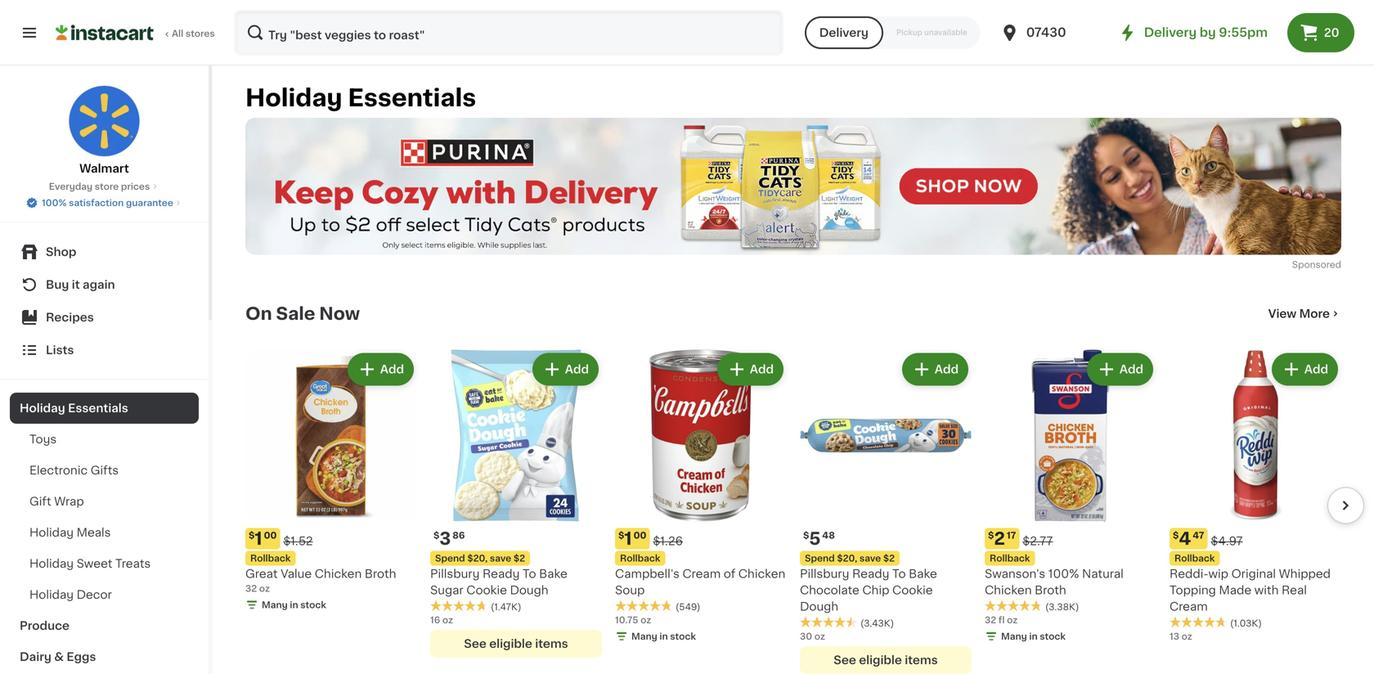 Task type: locate. For each thing, give the bounding box(es) containing it.
$
[[249, 531, 255, 540], [434, 531, 440, 540], [619, 531, 625, 540], [804, 531, 810, 540], [989, 531, 995, 540], [1173, 531, 1179, 540]]

electronic
[[29, 465, 88, 476]]

eligible down (1.47k) in the left bottom of the page
[[490, 638, 533, 650]]

bake inside pillsbury ready to bake sugar cookie dough
[[539, 568, 568, 580]]

add button for reddi-wip original whipped topping made with real cream
[[1274, 355, 1337, 384]]

1 $ from the left
[[249, 531, 255, 540]]

1 horizontal spatial ready
[[853, 568, 890, 580]]

oz right 16
[[443, 616, 453, 625]]

1 up great
[[255, 530, 262, 547]]

recipes
[[46, 312, 94, 323]]

0 vertical spatial 32
[[245, 584, 257, 593]]

1 1 from the left
[[255, 530, 262, 547]]

0 horizontal spatial essentials
[[68, 403, 128, 414]]

broth inside swanson's 100% natural chicken broth
[[1035, 585, 1067, 596]]

reddi-wip original whipped topping made with real cream
[[1170, 568, 1331, 613]]

1 horizontal spatial cookie
[[893, 585, 933, 596]]

3 product group from the left
[[615, 350, 787, 646]]

holiday meals
[[29, 527, 111, 538]]

1 spend $20, save $2 from the left
[[435, 554, 525, 563]]

2 $ from the left
[[434, 531, 440, 540]]

$ inside $ 1 00 $1.26
[[619, 531, 625, 540]]

cream down topping
[[1170, 601, 1208, 613]]

pillsbury up "chocolate" in the bottom right of the page
[[800, 568, 850, 580]]

5
[[810, 530, 821, 547]]

see down pillsbury ready to bake sugar cookie dough
[[464, 638, 487, 650]]

many in stock down 10.75 oz
[[632, 632, 696, 641]]

1 horizontal spatial bake
[[909, 568, 938, 580]]

13 oz
[[1170, 632, 1193, 641]]

pillsbury
[[430, 568, 480, 580], [800, 568, 850, 580]]

rollback for $4.97
[[1175, 554, 1216, 563]]

cookie inside pillsbury ready to bake sugar cookie dough
[[467, 585, 507, 596]]

2 pillsbury from the left
[[800, 568, 850, 580]]

0 horizontal spatial items
[[535, 638, 568, 650]]

chicken for 2
[[985, 585, 1032, 596]]

4 product group from the left
[[800, 350, 972, 674]]

$ for reddi-wip original whipped topping made with real cream
[[1173, 531, 1179, 540]]

produce
[[20, 620, 70, 632]]

0 horizontal spatial chicken
[[315, 568, 362, 580]]

in for 1
[[660, 632, 668, 641]]

holiday for holiday meals link
[[29, 527, 74, 538]]

$ left 48
[[804, 531, 810, 540]]

chicken down "swanson's"
[[985, 585, 1032, 596]]

$ up great
[[249, 531, 255, 540]]

see down "chocolate" in the bottom right of the page
[[834, 655, 857, 666]]

delivery button
[[805, 16, 884, 49]]

4 $ from the left
[[804, 531, 810, 540]]

eligible for 5
[[859, 655, 902, 666]]

9:55pm
[[1220, 27, 1268, 38]]

chicken down $1.00 original price: $1.52 element
[[315, 568, 362, 580]]

0 horizontal spatial 100%
[[42, 198, 67, 207]]

0 horizontal spatial many
[[262, 601, 288, 610]]

1 $2 from the left
[[514, 554, 525, 563]]

oz down great
[[259, 584, 270, 593]]

1 ready from the left
[[483, 568, 520, 580]]

5 add button from the left
[[1089, 355, 1152, 384]]

0 horizontal spatial 00
[[264, 531, 277, 540]]

rollback for $1.26
[[620, 554, 661, 563]]

1 rollback from the left
[[250, 554, 291, 563]]

0 vertical spatial see eligible items
[[464, 638, 568, 650]]

add button for campbell's cream of chicken soup
[[719, 355, 782, 384]]

1 save from the left
[[490, 554, 512, 563]]

3 $ from the left
[[619, 531, 625, 540]]

to inside pillsbury ready to bake sugar cookie dough
[[523, 568, 536, 580]]

bake inside the pillsbury ready to bake chocolate chip cookie dough
[[909, 568, 938, 580]]

save up pillsbury ready to bake sugar cookie dough
[[490, 554, 512, 563]]

100% down everyday
[[42, 198, 67, 207]]

on
[[245, 305, 272, 322]]

$4.47 original price: $4.97 element
[[1170, 528, 1342, 550]]

0 horizontal spatial broth
[[365, 568, 396, 580]]

0 horizontal spatial dough
[[510, 585, 549, 596]]

48
[[823, 531, 835, 540]]

0 horizontal spatial see eligible items
[[464, 638, 568, 650]]

stock down the (3.38k)
[[1040, 632, 1066, 641]]

delivery for delivery by 9:55pm
[[1145, 27, 1197, 38]]

00 inside $ 1 00 $1.52
[[264, 531, 277, 540]]

guarantee
[[126, 198, 173, 207]]

2 to from the left
[[893, 568, 906, 580]]

2 1 from the left
[[625, 530, 632, 547]]

to for 5
[[893, 568, 906, 580]]

chicken inside campbell's cream of chicken soup
[[739, 568, 786, 580]]

$ up campbell's
[[619, 531, 625, 540]]

to for 3
[[523, 568, 536, 580]]

1 vertical spatial items
[[905, 655, 938, 666]]

many for 1
[[632, 632, 658, 641]]

6 add from the left
[[1305, 364, 1329, 375]]

spend down $ 5 48 on the bottom
[[805, 554, 835, 563]]

100% up the (3.38k)
[[1049, 568, 1080, 580]]

shop link
[[10, 236, 199, 268]]

$2
[[514, 554, 525, 563], [884, 554, 895, 563]]

0 vertical spatial broth
[[365, 568, 396, 580]]

100% satisfaction guarantee button
[[25, 193, 183, 209]]

eligible
[[490, 638, 533, 650], [859, 655, 902, 666]]

spend
[[435, 554, 465, 563], [805, 554, 835, 563]]

1 horizontal spatial see eligible items button
[[800, 646, 972, 674]]

Search field
[[236, 11, 782, 54]]

2 bake from the left
[[909, 568, 938, 580]]

delivery for delivery
[[820, 27, 869, 38]]

0 vertical spatial 100%
[[42, 198, 67, 207]]

1 horizontal spatial $20,
[[837, 554, 858, 563]]

product group containing 2
[[985, 350, 1157, 646]]

5 add from the left
[[1120, 364, 1144, 375]]

0 horizontal spatial see
[[464, 638, 487, 650]]

1 vertical spatial see eligible items
[[834, 655, 938, 666]]

many in stock
[[262, 601, 326, 610], [632, 632, 696, 641], [1002, 632, 1066, 641]]

4 rollback from the left
[[1175, 554, 1216, 563]]

eligible down (3.43k)
[[859, 655, 902, 666]]

spend down $ 3 86
[[435, 554, 465, 563]]

16
[[430, 616, 440, 625]]

0 horizontal spatial delivery
[[820, 27, 869, 38]]

2 spend $20, save $2 from the left
[[805, 554, 895, 563]]

3 rollback from the left
[[990, 554, 1031, 563]]

bake for 5
[[909, 568, 938, 580]]

0 horizontal spatial see eligible items button
[[430, 630, 602, 658]]

1 horizontal spatial stock
[[670, 632, 696, 641]]

$4.97
[[1211, 536, 1244, 547]]

1 horizontal spatial items
[[905, 655, 938, 666]]

cookie up (1.47k) in the left bottom of the page
[[467, 585, 507, 596]]

1 horizontal spatial $2
[[884, 554, 895, 563]]

1 horizontal spatial to
[[893, 568, 906, 580]]

ready up chip
[[853, 568, 890, 580]]

0 horizontal spatial ready
[[483, 568, 520, 580]]

see eligible items button for 5
[[800, 646, 972, 674]]

lists link
[[10, 334, 199, 367]]

1 horizontal spatial 32
[[985, 616, 997, 625]]

reddi-
[[1170, 568, 1209, 580]]

00 for $1.26
[[634, 531, 647, 540]]

many down fl at the right bottom of the page
[[1002, 632, 1028, 641]]

0 vertical spatial dough
[[510, 585, 549, 596]]

treats
[[115, 558, 151, 570]]

many down great
[[262, 601, 288, 610]]

1 vertical spatial essentials
[[68, 403, 128, 414]]

2 ready from the left
[[853, 568, 890, 580]]

5 product group from the left
[[985, 350, 1157, 646]]

1 vertical spatial holiday essentials
[[20, 403, 128, 414]]

pillsbury ready to bake chocolate chip cookie dough
[[800, 568, 938, 613]]

gift wrap
[[29, 496, 84, 507]]

rollback up campbell's
[[620, 554, 661, 563]]

pillsbury up sugar
[[430, 568, 480, 580]]

1 horizontal spatial holiday essentials
[[245, 86, 476, 110]]

recipes link
[[10, 301, 199, 334]]

0 horizontal spatial spend $20, save $2
[[435, 554, 525, 563]]

2 $2 from the left
[[884, 554, 895, 563]]

1 horizontal spatial many in stock
[[632, 632, 696, 641]]

1 horizontal spatial spend $20, save $2
[[805, 554, 895, 563]]

dough down "chocolate" in the bottom right of the page
[[800, 601, 839, 613]]

5 $ from the left
[[989, 531, 995, 540]]

1 cookie from the left
[[467, 585, 507, 596]]

$ inside $ 1 00 $1.52
[[249, 531, 255, 540]]

$ 1 00 $1.26
[[619, 530, 683, 547]]

chip
[[863, 585, 890, 596]]

$ inside $ 2 17 $2.77
[[989, 531, 995, 540]]

2 spend from the left
[[805, 554, 835, 563]]

0 horizontal spatial in
[[290, 601, 298, 610]]

eligible for 3
[[490, 638, 533, 650]]

in
[[290, 601, 298, 610], [660, 632, 668, 641], [1030, 632, 1038, 641]]

32
[[245, 584, 257, 593], [985, 616, 997, 625]]

0 horizontal spatial spend
[[435, 554, 465, 563]]

0 vertical spatial items
[[535, 638, 568, 650]]

rollback
[[250, 554, 291, 563], [620, 554, 661, 563], [990, 554, 1031, 563], [1175, 554, 1216, 563]]

1 pillsbury from the left
[[430, 568, 480, 580]]

0 horizontal spatial $20,
[[468, 554, 488, 563]]

lists
[[46, 345, 74, 356]]

★★★★★
[[430, 600, 488, 612], [430, 600, 488, 612], [615, 600, 673, 612], [615, 600, 673, 612], [985, 600, 1043, 612], [985, 600, 1043, 612], [800, 617, 858, 628], [800, 617, 858, 628], [1170, 617, 1227, 628], [1170, 617, 1227, 628]]

2 horizontal spatial in
[[1030, 632, 1038, 641]]

broth up the (3.38k)
[[1035, 585, 1067, 596]]

0 horizontal spatial bake
[[539, 568, 568, 580]]

0 vertical spatial holiday essentials
[[245, 86, 476, 110]]

1 vertical spatial cream
[[1170, 601, 1208, 613]]

spend $20, save $2 up pillsbury ready to bake sugar cookie dough
[[435, 554, 525, 563]]

holiday sweet treats link
[[10, 548, 199, 579]]

stock
[[301, 601, 326, 610], [670, 632, 696, 641], [1040, 632, 1066, 641]]

in down campbell's
[[660, 632, 668, 641]]

stock down (549)
[[670, 632, 696, 641]]

items
[[535, 638, 568, 650], [905, 655, 938, 666]]

chicken for 1
[[739, 568, 786, 580]]

• sponsored: keep cozy with delivery image
[[245, 118, 1342, 255]]

soup
[[615, 585, 645, 596]]

6 product group from the left
[[1170, 350, 1342, 643]]

1 to from the left
[[523, 568, 536, 580]]

0 horizontal spatial $2
[[514, 554, 525, 563]]

holiday decor link
[[10, 579, 199, 610]]

see eligible items button down (1.47k) in the left bottom of the page
[[430, 630, 602, 658]]

00 left $1.26
[[634, 531, 647, 540]]

many in stock down value
[[262, 601, 326, 610]]

1 horizontal spatial cream
[[1170, 601, 1208, 613]]

see eligible items
[[464, 638, 568, 650], [834, 655, 938, 666]]

$20,
[[468, 554, 488, 563], [837, 554, 858, 563]]

1 vertical spatial see
[[834, 655, 857, 666]]

32 left fl at the right bottom of the page
[[985, 616, 997, 625]]

save up the pillsbury ready to bake chocolate chip cookie dough
[[860, 554, 881, 563]]

1 horizontal spatial 100%
[[1049, 568, 1080, 580]]

broth down $1.00 original price: $1.52 element
[[365, 568, 396, 580]]

$ inside $ 5 48
[[804, 531, 810, 540]]

eggs
[[67, 651, 96, 663]]

delivery by 9:55pm
[[1145, 27, 1268, 38]]

holiday inside 'link'
[[29, 589, 74, 601]]

2 $20, from the left
[[837, 554, 858, 563]]

$ left 17
[[989, 531, 995, 540]]

see eligible items button down (3.43k)
[[800, 646, 972, 674]]

$ left 47
[[1173, 531, 1179, 540]]

1 horizontal spatial pillsbury
[[800, 568, 850, 580]]

(3.43k)
[[861, 619, 895, 628]]

2 product group from the left
[[430, 350, 602, 658]]

None search field
[[234, 10, 784, 56]]

pillsbury inside pillsbury ready to bake sugar cookie dough
[[430, 568, 480, 580]]

see eligible items down (1.47k) in the left bottom of the page
[[464, 638, 568, 650]]

1 product group from the left
[[245, 350, 417, 615]]

1 horizontal spatial dough
[[800, 601, 839, 613]]

1 vertical spatial eligible
[[859, 655, 902, 666]]

32 down great
[[245, 584, 257, 593]]

1 horizontal spatial 00
[[634, 531, 647, 540]]

0 vertical spatial eligible
[[490, 638, 533, 650]]

ready inside pillsbury ready to bake sugar cookie dough
[[483, 568, 520, 580]]

spend $20, save $2 for 3
[[435, 554, 525, 563]]

nsored
[[1311, 260, 1342, 269]]

$2.17 original price: $2.77 element
[[985, 528, 1157, 550]]

3 add button from the left
[[719, 355, 782, 384]]

oz right 13 on the right bottom of page
[[1182, 632, 1193, 641]]

0 vertical spatial see
[[464, 638, 487, 650]]

1 horizontal spatial delivery
[[1145, 27, 1197, 38]]

1 horizontal spatial 1
[[625, 530, 632, 547]]

2 cookie from the left
[[893, 585, 933, 596]]

4
[[1179, 530, 1192, 547]]

1 horizontal spatial see eligible items
[[834, 655, 938, 666]]

rollback up great
[[250, 554, 291, 563]]

2 add button from the left
[[534, 355, 597, 384]]

add
[[380, 364, 404, 375], [565, 364, 589, 375], [750, 364, 774, 375], [935, 364, 959, 375], [1120, 364, 1144, 375], [1305, 364, 1329, 375]]

view
[[1269, 308, 1297, 320]]

oz for 5
[[815, 632, 826, 641]]

0 horizontal spatial to
[[523, 568, 536, 580]]

$ left '86'
[[434, 531, 440, 540]]

holiday sweet treats
[[29, 558, 151, 570]]

$2 up chip
[[884, 554, 895, 563]]

1 vertical spatial dough
[[800, 601, 839, 613]]

1 horizontal spatial many
[[632, 632, 658, 641]]

dairy
[[20, 651, 51, 663]]

to inside the pillsbury ready to bake chocolate chip cookie dough
[[893, 568, 906, 580]]

1 horizontal spatial chicken
[[739, 568, 786, 580]]

2 horizontal spatial many in stock
[[1002, 632, 1066, 641]]

campbell's
[[615, 568, 680, 580]]

1 vertical spatial 32
[[985, 616, 997, 625]]

rollback up reddi-
[[1175, 554, 1216, 563]]

ready up (1.47k) in the left bottom of the page
[[483, 568, 520, 580]]

rollback for $1.52
[[250, 554, 291, 563]]

0 horizontal spatial cream
[[683, 568, 721, 580]]

2 00 from the left
[[634, 531, 647, 540]]

everyday store prices
[[49, 182, 150, 191]]

cookie
[[467, 585, 507, 596], [893, 585, 933, 596]]

2 save from the left
[[860, 554, 881, 563]]

1 horizontal spatial broth
[[1035, 585, 1067, 596]]

broth inside great value chicken broth 32 oz
[[365, 568, 396, 580]]

6 $ from the left
[[1173, 531, 1179, 540]]

chicken right of
[[739, 568, 786, 580]]

0 horizontal spatial pillsbury
[[430, 568, 480, 580]]

0 horizontal spatial save
[[490, 554, 512, 563]]

see eligible items down (3.43k)
[[834, 655, 938, 666]]

oz right '10.75'
[[641, 616, 652, 625]]

topping
[[1170, 585, 1217, 596]]

1 left $1.26
[[625, 530, 632, 547]]

0 horizontal spatial many in stock
[[262, 601, 326, 610]]

oz inside great value chicken broth 32 oz
[[259, 584, 270, 593]]

20 button
[[1288, 13, 1355, 52]]

ready inside the pillsbury ready to bake chocolate chip cookie dough
[[853, 568, 890, 580]]

(3.38k)
[[1046, 603, 1080, 612]]

holiday essentials link
[[10, 393, 199, 424]]

delivery by 9:55pm link
[[1118, 23, 1268, 43]]

holiday for holiday sweet treats link
[[29, 558, 74, 570]]

bake
[[539, 568, 568, 580], [909, 568, 938, 580]]

2 rollback from the left
[[620, 554, 661, 563]]

1 horizontal spatial eligible
[[859, 655, 902, 666]]

4 add from the left
[[935, 364, 959, 375]]

cream left of
[[683, 568, 721, 580]]

see
[[464, 638, 487, 650], [834, 655, 857, 666]]

1 horizontal spatial in
[[660, 632, 668, 641]]

holiday for holiday decor 'link'
[[29, 589, 74, 601]]

many down 10.75 oz
[[632, 632, 658, 641]]

in down swanson's 100% natural chicken broth
[[1030, 632, 1038, 641]]

items for 3
[[535, 638, 568, 650]]

gift
[[29, 496, 51, 507]]

$20, up pillsbury ready to bake sugar cookie dough
[[468, 554, 488, 563]]

0 horizontal spatial 32
[[245, 584, 257, 593]]

in down value
[[290, 601, 298, 610]]

delivery
[[1145, 27, 1197, 38], [820, 27, 869, 38]]

chicken inside swanson's 100% natural chicken broth
[[985, 585, 1032, 596]]

0 vertical spatial essentials
[[348, 86, 476, 110]]

product group
[[245, 350, 417, 615], [430, 350, 602, 658], [615, 350, 787, 646], [800, 350, 972, 674], [985, 350, 1157, 646], [1170, 350, 1342, 643]]

ready for 3
[[483, 568, 520, 580]]

toys
[[29, 434, 57, 445]]

oz right 30 on the bottom right of the page
[[815, 632, 826, 641]]

(1.03k)
[[1231, 619, 1263, 628]]

1 bake from the left
[[539, 568, 568, 580]]

1 for $1.52
[[255, 530, 262, 547]]

dough
[[510, 585, 549, 596], [800, 601, 839, 613]]

with
[[1255, 585, 1279, 596]]

0 vertical spatial cream
[[683, 568, 721, 580]]

see eligible items for 5
[[834, 655, 938, 666]]

$ inside $ 3 86
[[434, 531, 440, 540]]

00 inside $ 1 00 $1.26
[[634, 531, 647, 540]]

$20, for 3
[[468, 554, 488, 563]]

0 horizontal spatial eligible
[[490, 638, 533, 650]]

stock down great value chicken broth 32 oz
[[301, 601, 326, 610]]

3 add from the left
[[750, 364, 774, 375]]

spend $20, save $2 down 48
[[805, 554, 895, 563]]

swanson's 100% natural chicken broth
[[985, 568, 1124, 596]]

pillsbury inside the pillsbury ready to bake chocolate chip cookie dough
[[800, 568, 850, 580]]

rollback up "swanson's"
[[990, 554, 1031, 563]]

1 $20, from the left
[[468, 554, 488, 563]]

0 horizontal spatial holiday essentials
[[20, 403, 128, 414]]

1 vertical spatial 100%
[[1049, 568, 1080, 580]]

0 horizontal spatial 1
[[255, 530, 262, 547]]

2 horizontal spatial many
[[1002, 632, 1028, 641]]

6 add button from the left
[[1274, 355, 1337, 384]]

items for 5
[[905, 655, 938, 666]]

1 00 from the left
[[264, 531, 277, 540]]

2 horizontal spatial chicken
[[985, 585, 1032, 596]]

$ 5 48
[[804, 530, 835, 547]]

many in stock down fl at the right bottom of the page
[[1002, 632, 1066, 641]]

1 add from the left
[[380, 364, 404, 375]]

$ 1 00 $1.52
[[249, 530, 313, 547]]

0 horizontal spatial cookie
[[467, 585, 507, 596]]

delivery inside button
[[820, 27, 869, 38]]

cookie right chip
[[893, 585, 933, 596]]

1 horizontal spatial see
[[834, 655, 857, 666]]

$2 up pillsbury ready to bake sugar cookie dough
[[514, 554, 525, 563]]

$ inside $ 4 47 $4.97
[[1173, 531, 1179, 540]]

natural
[[1083, 568, 1124, 580]]

1 spend from the left
[[435, 554, 465, 563]]

see for 5
[[834, 655, 857, 666]]

1 horizontal spatial spend
[[805, 554, 835, 563]]

$2 for 5
[[884, 554, 895, 563]]

view more link
[[1269, 306, 1342, 322]]

1 horizontal spatial save
[[860, 554, 881, 563]]

stock for 1
[[670, 632, 696, 641]]

2 horizontal spatial stock
[[1040, 632, 1066, 641]]

dough up (1.47k) in the left bottom of the page
[[510, 585, 549, 596]]

00 left '$1.52'
[[264, 531, 277, 540]]

$20, up "chocolate" in the bottom right of the page
[[837, 554, 858, 563]]

add button
[[349, 355, 412, 384], [534, 355, 597, 384], [719, 355, 782, 384], [904, 355, 967, 384], [1089, 355, 1152, 384], [1274, 355, 1337, 384]]

1 add button from the left
[[349, 355, 412, 384]]

many
[[262, 601, 288, 610], [632, 632, 658, 641], [1002, 632, 1028, 641]]

1 vertical spatial broth
[[1035, 585, 1067, 596]]



Task type: vqa. For each thing, say whether or not it's contained in the screenshot.
Party,
no



Task type: describe. For each thing, give the bounding box(es) containing it.
meals
[[77, 527, 111, 538]]

spend for 3
[[435, 554, 465, 563]]

13
[[1170, 632, 1180, 641]]

instacart logo image
[[56, 23, 154, 43]]

spend $20, save $2 for 5
[[805, 554, 895, 563]]

buy it again link
[[10, 268, 199, 301]]

product group containing 4
[[1170, 350, 1342, 643]]

product group containing 3
[[430, 350, 602, 658]]

4 add button from the left
[[904, 355, 967, 384]]

stock for 2
[[1040, 632, 1066, 641]]

$ for great value chicken broth
[[249, 531, 255, 540]]

$ 3 86
[[434, 530, 465, 547]]

dough inside the pillsbury ready to bake chocolate chip cookie dough
[[800, 601, 839, 613]]

see eligible items for 3
[[464, 638, 568, 650]]

10.75
[[615, 616, 639, 625]]

holiday for holiday essentials link
[[20, 403, 65, 414]]

sweet
[[77, 558, 112, 570]]

add button for swanson's 100% natural chicken broth
[[1089, 355, 1152, 384]]

sale
[[276, 305, 315, 322]]

gift wrap link
[[10, 486, 199, 517]]

$1.00 original price: $1.52 element
[[245, 528, 417, 550]]

$2 for 3
[[514, 554, 525, 563]]

electronic gifts link
[[10, 455, 199, 486]]

stores
[[186, 29, 215, 38]]

in for 2
[[1030, 632, 1038, 641]]

dough inside pillsbury ready to bake sugar cookie dough
[[510, 585, 549, 596]]

product group containing 5
[[800, 350, 972, 674]]

spend for 5
[[805, 554, 835, 563]]

oz for 3
[[443, 616, 453, 625]]

on sale now
[[245, 305, 360, 322]]

100% inside swanson's 100% natural chicken broth
[[1049, 568, 1080, 580]]

ready for 5
[[853, 568, 890, 580]]

save for 3
[[490, 554, 512, 563]]

again
[[83, 279, 115, 291]]

20
[[1325, 27, 1340, 38]]

17
[[1007, 531, 1017, 540]]

07430
[[1027, 27, 1067, 38]]

toys link
[[10, 424, 199, 455]]

wrap
[[54, 496, 84, 507]]

$ for swanson's 100% natural chicken broth
[[989, 531, 995, 540]]

32 fl oz
[[985, 616, 1018, 625]]

2 add from the left
[[565, 364, 589, 375]]

$1.00 original price: $1.26 element
[[615, 528, 787, 550]]

oz for $4.97
[[1182, 632, 1193, 641]]

holiday meals link
[[10, 517, 199, 548]]

many in stock for 1
[[632, 632, 696, 641]]

&
[[54, 651, 64, 663]]

32 inside great value chicken broth 32 oz
[[245, 584, 257, 593]]

bake for 3
[[539, 568, 568, 580]]

add for reddi-wip original whipped topping made with real cream
[[1305, 364, 1329, 375]]

$20, for 5
[[837, 554, 858, 563]]

30 oz
[[800, 632, 826, 641]]

100% satisfaction guarantee
[[42, 198, 173, 207]]

now
[[319, 305, 360, 322]]

walmart
[[80, 163, 129, 174]]

1 for $1.26
[[625, 530, 632, 547]]

$ for campbell's cream of chicken soup
[[619, 531, 625, 540]]

30
[[800, 632, 813, 641]]

(549)
[[676, 603, 701, 612]]

sugar
[[430, 585, 464, 596]]

gifts
[[91, 465, 119, 476]]

oz for $1.26
[[641, 616, 652, 625]]

cream inside campbell's cream of chicken soup
[[683, 568, 721, 580]]

2
[[995, 530, 1006, 547]]

0 horizontal spatial stock
[[301, 601, 326, 610]]

of
[[724, 568, 736, 580]]

47
[[1193, 531, 1205, 540]]

produce link
[[10, 610, 199, 642]]

it
[[72, 279, 80, 291]]

see for 3
[[464, 638, 487, 650]]

all
[[172, 29, 184, 38]]

electronic gifts
[[29, 465, 119, 476]]

many for 2
[[1002, 632, 1028, 641]]

rollback for $2.77
[[990, 554, 1031, 563]]

buy
[[46, 279, 69, 291]]

$ 4 47 $4.97
[[1173, 530, 1244, 547]]

see eligible items button for 3
[[430, 630, 602, 658]]

fl
[[999, 616, 1005, 625]]

original
[[1232, 568, 1277, 580]]

pillsbury ready to bake sugar cookie dough
[[430, 568, 568, 596]]

cream inside the reddi-wip original whipped topping made with real cream
[[1170, 601, 1208, 613]]

many in stock for 2
[[1002, 632, 1066, 641]]

$ 2 17 $2.77
[[989, 530, 1054, 547]]

more
[[1300, 308, 1331, 320]]

dairy & eggs
[[20, 651, 96, 663]]

add button for great value chicken broth
[[349, 355, 412, 384]]

save for 5
[[860, 554, 881, 563]]

made
[[1220, 585, 1252, 596]]

all stores link
[[56, 10, 216, 56]]

pillsbury for 3
[[430, 568, 480, 580]]

cookie inside the pillsbury ready to bake chocolate chip cookie dough
[[893, 585, 933, 596]]

real
[[1282, 585, 1308, 596]]

wip
[[1209, 568, 1229, 580]]

1 horizontal spatial essentials
[[348, 86, 476, 110]]

00 for $1.52
[[264, 531, 277, 540]]

spo
[[1293, 260, 1311, 269]]

great value chicken broth 32 oz
[[245, 568, 396, 593]]

walmart logo image
[[68, 85, 140, 157]]

whipped
[[1280, 568, 1331, 580]]

everyday store prices link
[[49, 180, 160, 193]]

3
[[440, 530, 451, 547]]

chicken inside great value chicken broth 32 oz
[[315, 568, 362, 580]]

oz right fl at the right bottom of the page
[[1007, 616, 1018, 625]]

10.75 oz
[[615, 616, 652, 625]]

everyday
[[49, 182, 93, 191]]

$2.77
[[1023, 536, 1054, 547]]

on sale now link
[[245, 304, 360, 324]]

pillsbury for 5
[[800, 568, 850, 580]]

service type group
[[805, 16, 981, 49]]

by
[[1200, 27, 1217, 38]]

add for campbell's cream of chicken soup
[[750, 364, 774, 375]]

all stores
[[172, 29, 215, 38]]

add for swanson's 100% natural chicken broth
[[1120, 364, 1144, 375]]

dairy & eggs link
[[10, 642, 199, 673]]

add for great value chicken broth
[[380, 364, 404, 375]]

great
[[245, 568, 278, 580]]

prices
[[121, 182, 150, 191]]

86
[[453, 531, 465, 540]]

store
[[95, 182, 119, 191]]

shop
[[46, 246, 76, 258]]

holiday decor
[[29, 589, 112, 601]]

item carousel region
[[223, 343, 1365, 674]]

buy it again
[[46, 279, 115, 291]]

100% inside button
[[42, 198, 67, 207]]



